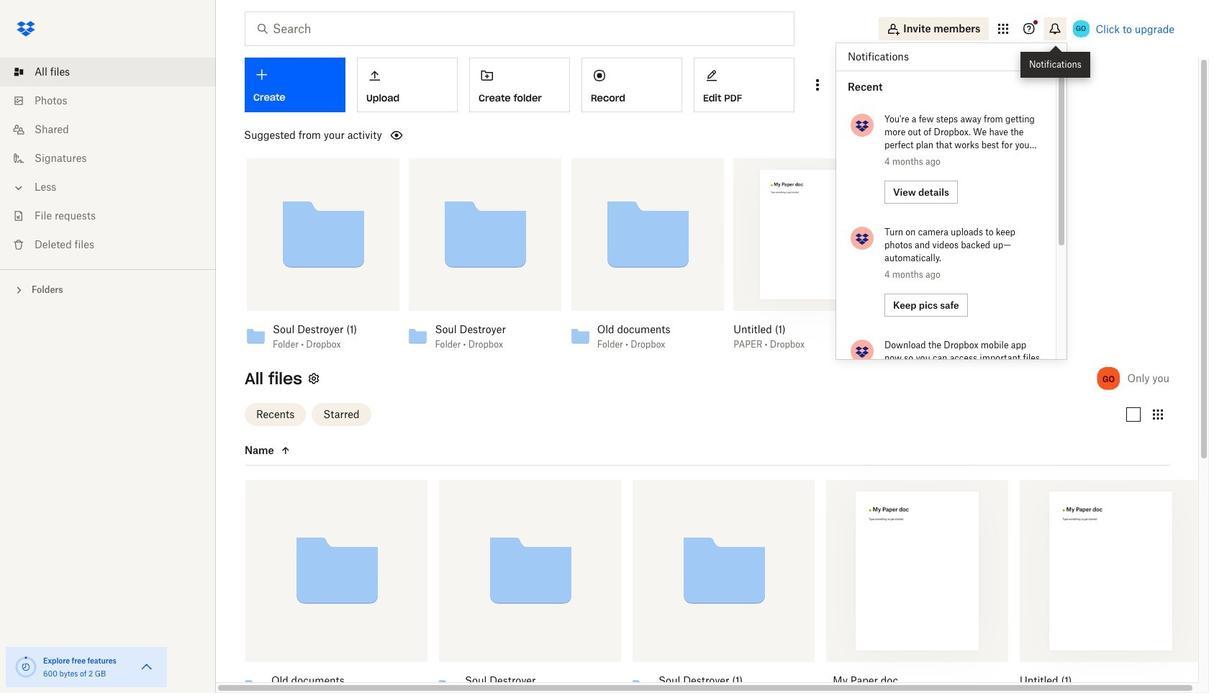 Task type: vqa. For each thing, say whether or not it's contained in the screenshot.
the left 'Jan 30, 2023'
no



Task type: locate. For each thing, give the bounding box(es) containing it.
list item
[[0, 58, 216, 86]]

list
[[0, 49, 216, 269]]



Task type: describe. For each thing, give the bounding box(es) containing it.
file, untitled (1).paper row
[[1014, 480, 1202, 693]]

folder, old documents row
[[240, 480, 428, 693]]

folder, soul destroyer (1) row
[[627, 480, 815, 693]]

folder, soul destroyer row
[[433, 480, 621, 693]]

dropbox image
[[12, 14, 40, 43]]

less image
[[12, 181, 26, 195]]

file, _ my paper doc.paper row
[[821, 480, 1009, 693]]



